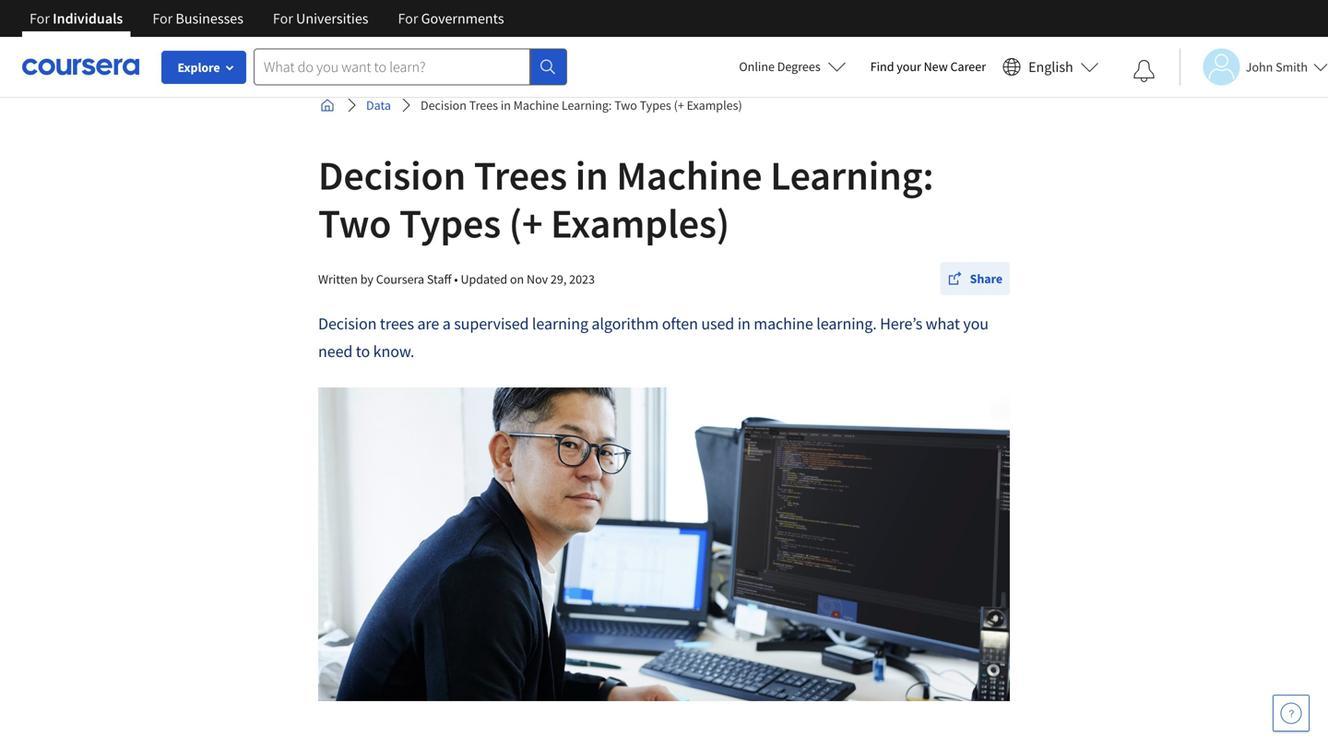 Task type: vqa. For each thing, say whether or not it's contained in the screenshot.
"certificate"
no



Task type: locate. For each thing, give the bounding box(es) containing it.
algorithm
[[592, 313, 659, 334]]

2 horizontal spatial in
[[738, 313, 751, 334]]

for left "universities"
[[273, 9, 293, 28]]

types
[[640, 97, 672, 113], [399, 197, 501, 249]]

english
[[1029, 58, 1074, 76]]

for left the individuals
[[30, 9, 50, 28]]

in
[[501, 97, 511, 113], [575, 149, 609, 201], [738, 313, 751, 334]]

trees
[[380, 313, 414, 334]]

john smith button
[[1180, 48, 1329, 85]]

0 vertical spatial examples)
[[687, 97, 742, 113]]

for
[[30, 9, 50, 28], [153, 9, 173, 28], [273, 9, 293, 28], [398, 9, 418, 28]]

0 vertical spatial two
[[615, 97, 637, 113]]

1 vertical spatial examples)
[[551, 197, 730, 249]]

1 vertical spatial learning:
[[771, 149, 934, 201]]

written
[[318, 271, 358, 287]]

1 horizontal spatial in
[[575, 149, 609, 201]]

1 horizontal spatial two
[[615, 97, 637, 113]]

1 horizontal spatial machine
[[617, 149, 763, 201]]

john smith
[[1246, 59, 1308, 75]]

decision
[[421, 97, 467, 113], [318, 149, 466, 201], [318, 313, 377, 334]]

4 for from the left
[[398, 9, 418, 28]]

2023
[[569, 271, 595, 287]]

3 for from the left
[[273, 9, 293, 28]]

machine
[[514, 97, 559, 113], [617, 149, 763, 201]]

learning:
[[562, 97, 612, 113], [771, 149, 934, 201]]

1 horizontal spatial learning:
[[771, 149, 934, 201]]

banner navigation
[[15, 0, 519, 37]]

data link
[[359, 89, 399, 122]]

(+
[[674, 97, 684, 113], [509, 197, 543, 249]]

learning
[[532, 313, 589, 334]]

know.
[[373, 341, 415, 362]]

decision down what do you want to learn? text field
[[421, 97, 467, 113]]

for for businesses
[[153, 9, 173, 28]]

1 vertical spatial (+
[[509, 197, 543, 249]]

[featured image] a machine learning engineer sits at his workstation with a laptop and a monitor. image
[[318, 388, 1010, 701]]

for up what do you want to learn? text field
[[398, 9, 418, 28]]

29,
[[551, 271, 567, 287]]

0 horizontal spatial (+
[[509, 197, 543, 249]]

trees
[[469, 97, 498, 113], [474, 149, 567, 201]]

1 vertical spatial machine
[[617, 149, 763, 201]]

for individuals
[[30, 9, 123, 28]]

2 vertical spatial in
[[738, 313, 751, 334]]

find
[[871, 58, 894, 75]]

decision up need in the left of the page
[[318, 313, 377, 334]]

a
[[443, 313, 451, 334]]

here's
[[880, 313, 923, 334]]

1 vertical spatial types
[[399, 197, 501, 249]]

examples) down 'online'
[[687, 97, 742, 113]]

0 horizontal spatial types
[[399, 197, 501, 249]]

for left businesses
[[153, 9, 173, 28]]

written by coursera staff • updated on nov 29, 2023
[[318, 271, 595, 287]]

explore button
[[161, 51, 246, 84]]

coursera image
[[22, 52, 139, 81]]

2 for from the left
[[153, 9, 173, 28]]

for governments
[[398, 9, 504, 28]]

two inside decision trees in machine learning: two types (+ examples)
[[318, 197, 391, 249]]

individuals
[[53, 9, 123, 28]]

decision down data link on the top left of page
[[318, 149, 466, 201]]

for for individuals
[[30, 9, 50, 28]]

1 vertical spatial two
[[318, 197, 391, 249]]

1 horizontal spatial (+
[[674, 97, 684, 113]]

0 vertical spatial machine
[[514, 97, 559, 113]]

decision inside decision trees are a supervised learning algorithm often used in machine learning. here's what you need to know.
[[318, 313, 377, 334]]

0 horizontal spatial two
[[318, 197, 391, 249]]

None search field
[[254, 48, 567, 85]]

2 vertical spatial decision
[[318, 313, 377, 334]]

to
[[356, 341, 370, 362]]

find your new career link
[[861, 55, 996, 78]]

•
[[454, 271, 458, 287]]

decision trees in machine learning: two types (+ examples) link
[[413, 89, 750, 122]]

1 vertical spatial decision
[[318, 149, 466, 201]]

two
[[615, 97, 637, 113], [318, 197, 391, 249]]

used
[[702, 313, 735, 334]]

machine
[[754, 313, 814, 334]]

What do you want to learn? text field
[[254, 48, 531, 85]]

1 vertical spatial in
[[575, 149, 609, 201]]

english button
[[996, 37, 1107, 97]]

0 vertical spatial (+
[[674, 97, 684, 113]]

smith
[[1276, 59, 1308, 75]]

share button
[[941, 262, 1010, 295], [941, 262, 1010, 295]]

decision trees in machine learning: two types (+ examples)
[[421, 97, 742, 113], [318, 149, 934, 249]]

learning.
[[817, 313, 877, 334]]

for for governments
[[398, 9, 418, 28]]

0 vertical spatial trees
[[469, 97, 498, 113]]

what
[[926, 313, 960, 334]]

examples) up 2023
[[551, 197, 730, 249]]

examples)
[[687, 97, 742, 113], [551, 197, 730, 249]]

1 for from the left
[[30, 9, 50, 28]]

0 horizontal spatial learning:
[[562, 97, 612, 113]]

online
[[739, 58, 775, 75]]

0 vertical spatial types
[[640, 97, 672, 113]]

0 horizontal spatial in
[[501, 97, 511, 113]]



Task type: describe. For each thing, give the bounding box(es) containing it.
supervised
[[454, 313, 529, 334]]

data
[[366, 97, 391, 113]]

home image
[[320, 98, 335, 113]]

in inside decision trees in machine learning: two types (+ examples)
[[575, 149, 609, 201]]

show notifications image
[[1134, 60, 1156, 82]]

nov
[[527, 271, 548, 287]]

1 vertical spatial decision trees in machine learning: two types (+ examples)
[[318, 149, 934, 249]]

online degrees
[[739, 58, 821, 75]]

1 vertical spatial trees
[[474, 149, 567, 201]]

on
[[510, 271, 524, 287]]

learning: inside decision trees in machine learning: two types (+ examples)
[[771, 149, 934, 201]]

you
[[964, 313, 989, 334]]

often
[[662, 313, 698, 334]]

for for universities
[[273, 9, 293, 28]]

0 horizontal spatial machine
[[514, 97, 559, 113]]

career
[[951, 58, 986, 75]]

in inside decision trees are a supervised learning algorithm often used in machine learning. here's what you need to know.
[[738, 313, 751, 334]]

for universities
[[273, 9, 369, 28]]

new
[[924, 58, 948, 75]]

explore
[[178, 59, 220, 76]]

1 horizontal spatial types
[[640, 97, 672, 113]]

staff
[[427, 271, 452, 287]]

businesses
[[176, 9, 244, 28]]

are
[[417, 313, 439, 334]]

governments
[[421, 9, 504, 28]]

0 vertical spatial decision
[[421, 97, 467, 113]]

0 vertical spatial in
[[501, 97, 511, 113]]

decision trees are a supervised learning algorithm often used in machine learning. here's what you need to know.
[[318, 313, 989, 362]]

0 vertical spatial decision trees in machine learning: two types (+ examples)
[[421, 97, 742, 113]]

help center image
[[1281, 702, 1303, 724]]

updated
[[461, 271, 508, 287]]

by
[[360, 271, 374, 287]]

find your new career
[[871, 58, 986, 75]]

types inside decision trees in machine learning: two types (+ examples)
[[399, 197, 501, 249]]

john
[[1246, 59, 1274, 75]]

share
[[970, 270, 1003, 287]]

online degrees button
[[725, 46, 861, 87]]

universities
[[296, 9, 369, 28]]

coursera
[[376, 271, 425, 287]]

need
[[318, 341, 353, 362]]

0 vertical spatial learning:
[[562, 97, 612, 113]]

for businesses
[[153, 9, 244, 28]]

examples) inside the decision trees in machine learning: two types (+ examples) link
[[687, 97, 742, 113]]

your
[[897, 58, 922, 75]]

(+ inside decision trees in machine learning: two types (+ examples)
[[509, 197, 543, 249]]

degrees
[[778, 58, 821, 75]]



